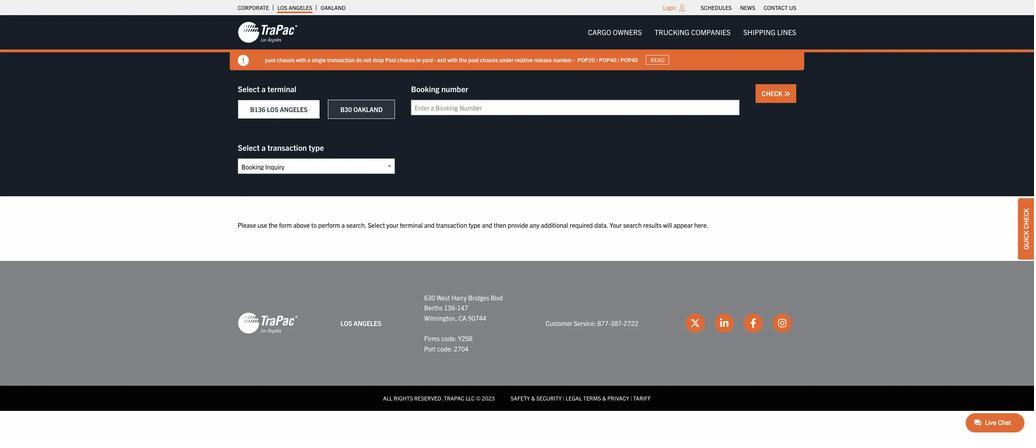 Task type: describe. For each thing, give the bounding box(es) containing it.
cargo owners
[[588, 28, 642, 37]]

1 / from the left
[[596, 56, 598, 63]]

to
[[311, 221, 317, 229]]

select a transaction type
[[238, 142, 324, 152]]

630
[[424, 294, 435, 301]]

630 west harry bridges blvd berths 136-147 wilmington, ca 90744
[[424, 294, 503, 322]]

contact
[[764, 4, 788, 11]]

1 and from the left
[[424, 221, 435, 229]]

2 vertical spatial select
[[368, 221, 385, 229]]

menu bar containing cargo owners
[[582, 24, 803, 40]]

los angeles link
[[277, 2, 312, 13]]

yard
[[422, 56, 433, 63]]

customer
[[546, 319, 572, 327]]

login link
[[663, 4, 676, 11]]

1 vertical spatial code:
[[437, 345, 452, 353]]

0 horizontal spatial solid image
[[238, 55, 249, 66]]

data.
[[594, 221, 608, 229]]

2722
[[624, 319, 638, 327]]

booking
[[411, 84, 440, 94]]

cargo owners link
[[582, 24, 648, 40]]

1 horizontal spatial the
[[459, 56, 467, 63]]

2 and from the left
[[482, 221, 492, 229]]

0 vertical spatial terminal
[[268, 84, 296, 94]]

2 | from the left
[[631, 395, 632, 402]]

single
[[312, 56, 326, 63]]

port
[[424, 345, 436, 353]]

shipping lines link
[[737, 24, 803, 40]]

west
[[437, 294, 450, 301]]

contact us
[[764, 4, 796, 11]]

then
[[494, 221, 506, 229]]

do
[[356, 56, 362, 63]]

exit
[[437, 56, 446, 63]]

form
[[279, 221, 292, 229]]

news
[[740, 4, 755, 11]]

companies
[[691, 28, 731, 37]]

schedules
[[701, 4, 732, 11]]

news link
[[740, 2, 755, 13]]

read
[[651, 56, 665, 63]]

1 - from the left
[[434, 56, 436, 63]]

lines
[[777, 28, 796, 37]]

llc
[[466, 395, 475, 402]]

berths
[[424, 304, 443, 312]]

all rights reserved. trapac llc © 2023
[[383, 395, 495, 402]]

ca
[[459, 314, 467, 322]]

customer service: 877-387-2722
[[546, 319, 638, 327]]

safety & security | legal terms & privacy | tariff
[[511, 395, 651, 402]]

2023
[[482, 395, 495, 402]]

1 los angeles image from the top
[[238, 21, 298, 43]]

1 chassis from the left
[[277, 56, 295, 63]]

1 with from the left
[[296, 56, 306, 63]]

results
[[643, 221, 662, 229]]

all
[[383, 395, 392, 402]]

1 horizontal spatial number
[[553, 56, 572, 63]]

here.
[[694, 221, 709, 229]]

light image
[[679, 5, 685, 11]]

1 vertical spatial terminal
[[400, 221, 423, 229]]

corporate
[[238, 4, 269, 11]]

1 vertical spatial los
[[267, 105, 279, 113]]

footer containing 630 west harry bridges blvd
[[0, 261, 1034, 411]]

quick check link
[[1018, 198, 1034, 260]]

2 chassis from the left
[[397, 56, 415, 63]]

legal terms & privacy link
[[566, 395, 629, 402]]

0 vertical spatial los angeles
[[277, 4, 312, 11]]

a down b136
[[262, 142, 266, 152]]

legal
[[566, 395, 582, 402]]

appear
[[674, 221, 693, 229]]

b30 oakland
[[340, 105, 383, 113]]

147
[[457, 304, 468, 312]]

release
[[534, 56, 552, 63]]

2 los angeles image from the top
[[238, 312, 298, 335]]

a up b136
[[262, 84, 266, 94]]

1 | from the left
[[563, 395, 565, 402]]

pool
[[385, 56, 396, 63]]

1 horizontal spatial transaction
[[327, 56, 355, 63]]

pop20
[[578, 56, 595, 63]]

rights
[[394, 395, 413, 402]]

a left single at the top
[[307, 56, 310, 63]]

1 horizontal spatial type
[[469, 221, 481, 229]]

not
[[363, 56, 371, 63]]

please
[[238, 221, 256, 229]]

b136
[[250, 105, 265, 113]]

your
[[386, 221, 398, 229]]

reserved.
[[414, 395, 443, 402]]

trucking companies
[[655, 28, 731, 37]]

harry
[[452, 294, 467, 301]]

2 / from the left
[[618, 56, 619, 63]]

privacy
[[607, 395, 629, 402]]

136-
[[444, 304, 457, 312]]

required
[[570, 221, 593, 229]]

corporate link
[[238, 2, 269, 13]]

security
[[536, 395, 562, 402]]

2 & from the left
[[602, 395, 606, 402]]

trucking
[[655, 28, 690, 37]]



Task type: vqa. For each thing, say whether or not it's contained in the screenshot.
bottommost Los Angeles image
yes



Task type: locate. For each thing, give the bounding box(es) containing it.
pool up select a terminal
[[265, 56, 275, 63]]

1 vertical spatial solid image
[[784, 91, 790, 97]]

your
[[610, 221, 622, 229]]

firms
[[424, 334, 440, 342]]

| left legal
[[563, 395, 565, 402]]

select up b136
[[238, 84, 260, 94]]

0 horizontal spatial check
[[762, 89, 784, 97]]

0 horizontal spatial with
[[296, 56, 306, 63]]

wilmington,
[[424, 314, 457, 322]]

oakland link
[[321, 2, 346, 13]]

service:
[[574, 319, 596, 327]]

/
[[596, 56, 598, 63], [618, 56, 619, 63]]

1 horizontal spatial /
[[618, 56, 619, 63]]

0 horizontal spatial los angeles
[[277, 4, 312, 11]]

trucking companies link
[[648, 24, 737, 40]]

with left single at the top
[[296, 56, 306, 63]]

3 chassis from the left
[[480, 56, 498, 63]]

angeles
[[289, 4, 312, 11], [280, 105, 308, 113], [354, 319, 381, 327]]

0 horizontal spatial oakland
[[321, 4, 346, 11]]

2 horizontal spatial transaction
[[436, 221, 467, 229]]

shipping lines
[[743, 28, 796, 37]]

quick check
[[1022, 208, 1030, 250]]

-
[[434, 56, 436, 63], [573, 56, 575, 63]]

0 horizontal spatial /
[[596, 56, 598, 63]]

bridges
[[468, 294, 489, 301]]

0 horizontal spatial type
[[309, 142, 324, 152]]

0 horizontal spatial -
[[434, 56, 436, 63]]

0 horizontal spatial |
[[563, 395, 565, 402]]

transaction
[[327, 56, 355, 63], [268, 142, 307, 152], [436, 221, 467, 229]]

footer
[[0, 261, 1034, 411]]

number right release
[[553, 56, 572, 63]]

read link
[[646, 55, 669, 65]]

pool right exit
[[468, 56, 479, 63]]

0 horizontal spatial pool
[[265, 56, 275, 63]]

0 vertical spatial solid image
[[238, 55, 249, 66]]

firms code:  y258 port code:  2704
[[424, 334, 473, 353]]

Booking number text field
[[411, 100, 740, 115]]

cargo
[[588, 28, 611, 37]]

oakland right los angeles link
[[321, 4, 346, 11]]

0 vertical spatial los
[[277, 4, 287, 11]]

0 vertical spatial oakland
[[321, 4, 346, 11]]

schedules link
[[701, 2, 732, 13]]

contact us link
[[764, 2, 796, 13]]

0 vertical spatial number
[[553, 56, 572, 63]]

1 vertical spatial los angeles image
[[238, 312, 298, 335]]

pool
[[265, 56, 275, 63], [468, 56, 479, 63]]

& right terms
[[602, 395, 606, 402]]

with
[[296, 56, 306, 63], [448, 56, 458, 63]]

0 horizontal spatial chassis
[[277, 56, 295, 63]]

safety
[[511, 395, 530, 402]]

chassis
[[277, 56, 295, 63], [397, 56, 415, 63], [480, 56, 498, 63]]

1 horizontal spatial pool
[[468, 56, 479, 63]]

1 horizontal spatial check
[[1022, 208, 1030, 229]]

0 vertical spatial menu bar
[[697, 2, 801, 13]]

b136 los angeles
[[250, 105, 308, 113]]

booking number
[[411, 84, 468, 94]]

/ left pop40
[[596, 56, 598, 63]]

solid image
[[238, 55, 249, 66], [784, 91, 790, 97]]

1 vertical spatial menu bar
[[582, 24, 803, 40]]

banner containing cargo owners
[[0, 15, 1034, 70]]

0 horizontal spatial transaction
[[268, 142, 307, 152]]

the
[[459, 56, 467, 63], [269, 221, 278, 229]]

check inside button
[[762, 89, 784, 97]]

1 horizontal spatial terminal
[[400, 221, 423, 229]]

will
[[663, 221, 672, 229]]

0 horizontal spatial number
[[441, 84, 468, 94]]

0 vertical spatial angeles
[[289, 4, 312, 11]]

perform
[[318, 221, 340, 229]]

90744
[[468, 314, 486, 322]]

select a terminal
[[238, 84, 296, 94]]

0 vertical spatial los angeles image
[[238, 21, 298, 43]]

1 horizontal spatial oakland
[[353, 105, 383, 113]]

chassis left single at the top
[[277, 56, 295, 63]]

2 - from the left
[[573, 56, 575, 63]]

any
[[530, 221, 539, 229]]

code: up 2704
[[441, 334, 457, 342]]

0 horizontal spatial and
[[424, 221, 435, 229]]

oakland right b30
[[353, 105, 383, 113]]

2704
[[454, 345, 469, 353]]

2 vertical spatial angeles
[[354, 319, 381, 327]]

1 horizontal spatial chassis
[[397, 56, 415, 63]]

drop
[[373, 56, 384, 63]]

chassis left in
[[397, 56, 415, 63]]

and right your
[[424, 221, 435, 229]]

blvd
[[491, 294, 503, 301]]

1 horizontal spatial solid image
[[784, 91, 790, 97]]

pop45
[[621, 56, 638, 63]]

search
[[623, 221, 642, 229]]

login
[[663, 4, 676, 11]]

the right the use
[[269, 221, 278, 229]]

menu bar up 'shipping'
[[697, 2, 801, 13]]

menu bar containing schedules
[[697, 2, 801, 13]]

terminal up b136 los angeles at top left
[[268, 84, 296, 94]]

pop40
[[599, 56, 616, 63]]

us
[[789, 4, 796, 11]]

tariff
[[633, 395, 651, 402]]

search.
[[346, 221, 366, 229]]

1 vertical spatial angeles
[[280, 105, 308, 113]]

provide
[[508, 221, 528, 229]]

0 vertical spatial the
[[459, 56, 467, 63]]

1 horizontal spatial and
[[482, 221, 492, 229]]

solid image inside check button
[[784, 91, 790, 97]]

chassis left under
[[480, 56, 498, 63]]

0 vertical spatial type
[[309, 142, 324, 152]]

©
[[476, 395, 481, 402]]

1 vertical spatial type
[[469, 221, 481, 229]]

2 horizontal spatial chassis
[[480, 56, 498, 63]]

1 vertical spatial the
[[269, 221, 278, 229]]

1 vertical spatial select
[[238, 142, 260, 152]]

2 vertical spatial transaction
[[436, 221, 467, 229]]

a
[[307, 56, 310, 63], [262, 84, 266, 94], [262, 142, 266, 152], [342, 221, 345, 229]]

0 vertical spatial transaction
[[327, 56, 355, 63]]

number down pool chassis with a single transaction  do not drop pool chassis in yard -  exit with the pool chassis under relative release number -  pop20 / pop40 / pop45
[[441, 84, 468, 94]]

menu bar
[[697, 2, 801, 13], [582, 24, 803, 40]]

and left then
[[482, 221, 492, 229]]

&
[[531, 395, 535, 402], [602, 395, 606, 402]]

0 vertical spatial check
[[762, 89, 784, 97]]

0 horizontal spatial the
[[269, 221, 278, 229]]

1 vertical spatial oakland
[[353, 105, 383, 113]]

1 horizontal spatial |
[[631, 395, 632, 402]]

angeles inside footer
[[354, 319, 381, 327]]

banner
[[0, 15, 1034, 70]]

use
[[258, 221, 267, 229]]

select
[[238, 84, 260, 94], [238, 142, 260, 152], [368, 221, 385, 229]]

- left pop20
[[573, 56, 575, 63]]

above
[[293, 221, 310, 229]]

1 horizontal spatial los angeles
[[341, 319, 381, 327]]

shipping
[[743, 28, 776, 37]]

1 vertical spatial check
[[1022, 208, 1030, 229]]

los
[[277, 4, 287, 11], [267, 105, 279, 113], [341, 319, 352, 327]]

/ left pop45
[[618, 56, 619, 63]]

select left your
[[368, 221, 385, 229]]

safety & security link
[[511, 395, 562, 402]]

number
[[553, 56, 572, 63], [441, 84, 468, 94]]

the right exit
[[459, 56, 467, 63]]

- left exit
[[434, 56, 436, 63]]

1 horizontal spatial -
[[573, 56, 575, 63]]

pool chassis with a single transaction  do not drop pool chassis in yard -  exit with the pool chassis under relative release number -  pop20 / pop40 / pop45
[[265, 56, 638, 63]]

quick
[[1022, 231, 1030, 250]]

additional
[[541, 221, 568, 229]]

los angeles image
[[238, 21, 298, 43], [238, 312, 298, 335]]

owners
[[613, 28, 642, 37]]

los angeles
[[277, 4, 312, 11], [341, 319, 381, 327]]

1 horizontal spatial with
[[448, 56, 458, 63]]

1 pool from the left
[[265, 56, 275, 63]]

code:
[[441, 334, 457, 342], [437, 345, 452, 353]]

1 vertical spatial number
[[441, 84, 468, 94]]

under
[[499, 56, 514, 63]]

877-
[[598, 319, 611, 327]]

1 horizontal spatial &
[[602, 395, 606, 402]]

0 horizontal spatial terminal
[[268, 84, 296, 94]]

a left search.
[[342, 221, 345, 229]]

2 pool from the left
[[468, 56, 479, 63]]

1 vertical spatial los angeles
[[341, 319, 381, 327]]

in
[[417, 56, 421, 63]]

code: right port
[[437, 345, 452, 353]]

terminal
[[268, 84, 296, 94], [400, 221, 423, 229]]

& right safety
[[531, 395, 535, 402]]

please use the form above to perform a search. select your terminal and transaction type and then provide any additional required data. your search results will appear here.
[[238, 221, 709, 229]]

trapac
[[444, 395, 464, 402]]

0 vertical spatial code:
[[441, 334, 457, 342]]

select down b136
[[238, 142, 260, 152]]

b30
[[340, 105, 352, 113]]

terminal right your
[[400, 221, 423, 229]]

select for select a terminal
[[238, 84, 260, 94]]

1 & from the left
[[531, 395, 535, 402]]

menu bar down light icon
[[582, 24, 803, 40]]

| left the tariff link
[[631, 395, 632, 402]]

tariff link
[[633, 395, 651, 402]]

0 horizontal spatial &
[[531, 395, 535, 402]]

1 vertical spatial transaction
[[268, 142, 307, 152]]

2 with from the left
[[448, 56, 458, 63]]

2 vertical spatial los
[[341, 319, 352, 327]]

with right exit
[[448, 56, 458, 63]]

0 vertical spatial select
[[238, 84, 260, 94]]

387-
[[611, 319, 624, 327]]

select for select a transaction type
[[238, 142, 260, 152]]



